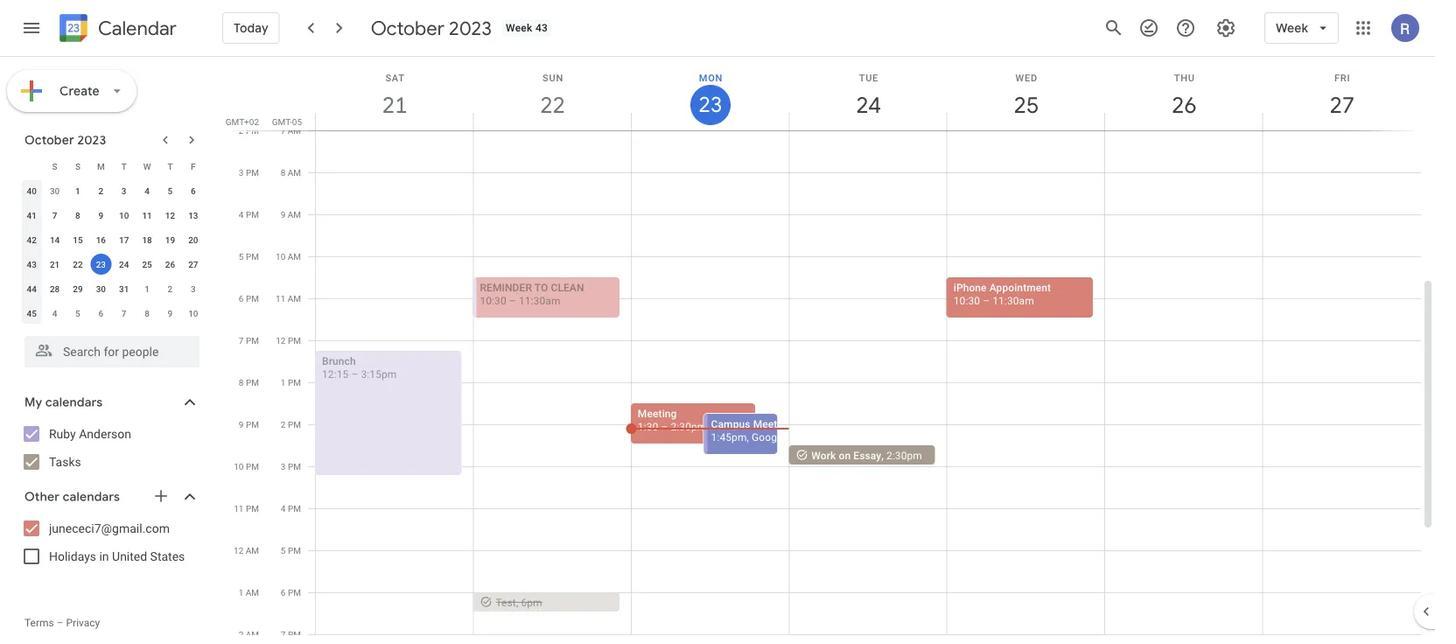 Task type: describe. For each thing, give the bounding box(es) containing it.
sun 22
[[539, 72, 564, 120]]

mon
[[699, 72, 723, 83]]

9 for november 9 element
[[168, 308, 173, 319]]

1 horizontal spatial meeting
[[753, 418, 793, 430]]

m
[[97, 161, 105, 172]]

pm down "10 pm"
[[246, 503, 259, 514]]

pm left "8 am"
[[246, 167, 259, 178]]

1 vertical spatial 6 pm
[[281, 587, 301, 598]]

6 right 1 am
[[281, 587, 286, 598]]

brunch 12:15 – 3:15pm
[[322, 355, 397, 380]]

8 up 15 element
[[75, 210, 80, 221]]

wed
[[1016, 72, 1038, 83]]

row containing 40
[[20, 179, 205, 203]]

privacy link
[[66, 617, 100, 629]]

terms – privacy
[[25, 617, 100, 629]]

1 for 1 am
[[239, 587, 244, 598]]

25 column header
[[947, 57, 1106, 130]]

gmt+02
[[226, 116, 259, 127]]

1 horizontal spatial 5 pm
[[281, 545, 301, 556]]

13 element
[[183, 205, 204, 226]]

18
[[142, 235, 152, 245]]

november 7 element
[[114, 303, 135, 324]]

1 am
[[239, 587, 259, 598]]

10 pm
[[234, 461, 259, 472]]

calendar
[[98, 16, 177, 41]]

26 inside column header
[[1171, 91, 1196, 120]]

19
[[165, 235, 175, 245]]

25 link
[[1007, 85, 1047, 125]]

iphone appointment 10:30 – 11:30am
[[954, 281, 1052, 307]]

22 element
[[67, 254, 88, 275]]

november 6 element
[[90, 303, 111, 324]]

2:30pm inside meeting 1:30 – 2:30pm
[[671, 421, 707, 433]]

ruby anderson
[[49, 427, 131, 441]]

1 vertical spatial 2 pm
[[281, 419, 301, 430]]

1 s from the left
[[52, 161, 57, 172]]

27 element
[[183, 254, 204, 275]]

1 t from the left
[[121, 161, 127, 172]]

pm left 1 pm at bottom left
[[246, 377, 259, 388]]

26 link
[[1165, 85, 1205, 125]]

1 for 1 pm
[[281, 377, 286, 388]]

november 8 element
[[137, 303, 158, 324]]

create
[[60, 83, 100, 99]]

24 column header
[[789, 57, 948, 130]]

23 inside mon 23
[[698, 91, 722, 119]]

thu
[[1175, 72, 1196, 83]]

september 30 element
[[44, 180, 65, 201]]

row containing 45
[[20, 301, 205, 326]]

wed 25
[[1013, 72, 1038, 120]]

8 pm
[[239, 377, 259, 388]]

2 right 9 pm at the bottom left of the page
[[281, 419, 286, 430]]

8 am
[[281, 167, 301, 178]]

gmt-
[[272, 116, 292, 127]]

11:30am inside iphone appointment 10:30 – 11:30am
[[993, 295, 1035, 307]]

7 right the 41
[[52, 210, 57, 221]]

tasks
[[49, 455, 81, 469]]

1 right september 30 element
[[75, 186, 80, 196]]

junececi7@gmail.com
[[49, 521, 170, 536]]

8 for 8 pm
[[239, 377, 244, 388]]

40
[[27, 186, 37, 196]]

anderson
[[79, 427, 131, 441]]

7 pm
[[239, 335, 259, 346]]

main drawer image
[[21, 18, 42, 39]]

gmt-05
[[272, 116, 302, 127]]

3:15pm
[[361, 368, 397, 380]]

31 element
[[114, 278, 135, 299]]

sat 21
[[381, 72, 406, 120]]

10 for november 10 element
[[188, 308, 198, 319]]

pm right 12 am
[[288, 545, 301, 556]]

week 43
[[506, 22, 548, 34]]

24 link
[[849, 85, 889, 125]]

8 for november 8 element
[[145, 308, 150, 319]]

0 vertical spatial october
[[371, 16, 445, 40]]

pm right 1 am
[[288, 587, 301, 598]]

0 vertical spatial 4 pm
[[239, 209, 259, 220]]

5 right november 4 element
[[75, 308, 80, 319]]

1 for november 1 "element" at the left top
[[145, 284, 150, 294]]

3 inside november 3 element
[[191, 284, 196, 294]]

43 inside row
[[27, 259, 37, 270]]

privacy
[[66, 617, 100, 629]]

clean
[[551, 281, 584, 294]]

pm down 1 pm at bottom left
[[288, 419, 301, 430]]

0 horizontal spatial 2023
[[77, 132, 106, 148]]

pm left 12 pm
[[246, 335, 259, 346]]

23 link
[[691, 85, 731, 125]]

november 4 element
[[44, 303, 65, 324]]

45
[[27, 308, 37, 319]]

november 3 element
[[183, 278, 204, 299]]

week for week 43
[[506, 22, 533, 34]]

today
[[234, 20, 269, 36]]

pm left 12:15
[[288, 377, 301, 388]]

9 am
[[281, 209, 301, 220]]

0 vertical spatial 2023
[[449, 16, 492, 40]]

row containing 43
[[20, 252, 205, 277]]

7 for the november 7 element
[[122, 308, 127, 319]]

29
[[73, 284, 83, 294]]

holidays in united states
[[49, 549, 185, 564]]

10:30 inside iphone appointment 10:30 – 11:30am
[[954, 295, 981, 307]]

9 left 10 element
[[98, 210, 103, 221]]

– inside iphone appointment 10:30 – 11:30am
[[983, 295, 990, 307]]

november 5 element
[[67, 303, 88, 324]]

17 element
[[114, 229, 135, 250]]

0 horizontal spatial 5 pm
[[239, 251, 259, 262]]

12 pm
[[276, 335, 301, 346]]

other
[[25, 489, 60, 505]]

31
[[119, 284, 129, 294]]

calendar heading
[[95, 16, 177, 41]]

15 element
[[67, 229, 88, 250]]

tue 24
[[855, 72, 880, 120]]

44
[[27, 284, 37, 294]]

12 for 12
[[165, 210, 175, 221]]

my calendars
[[25, 395, 103, 411]]

16
[[96, 235, 106, 245]]

3 right "10 pm"
[[281, 461, 286, 472]]

1:30
[[638, 421, 659, 433]]

terms link
[[25, 617, 54, 629]]

in
[[99, 549, 109, 564]]

united
[[112, 549, 147, 564]]

7 for 7 pm
[[239, 335, 244, 346]]

add other calendars image
[[152, 488, 170, 505]]

27 inside row
[[188, 259, 198, 270]]

6 up 7 pm at the left of the page
[[239, 293, 244, 304]]

1 horizontal spatial 43
[[536, 22, 548, 34]]

meeting 1:30 – 2:30pm
[[638, 408, 707, 433]]

9 pm
[[239, 419, 259, 430]]

29 element
[[67, 278, 88, 299]]

am for 7 am
[[288, 125, 301, 136]]

22 link
[[533, 85, 573, 125]]

17
[[119, 235, 129, 245]]

w
[[143, 161, 151, 172]]

pm down 9 pm at the bottom left of the page
[[246, 461, 259, 472]]

sun
[[543, 72, 564, 83]]

21 column header
[[315, 57, 474, 130]]

0 horizontal spatial october 2023
[[25, 132, 106, 148]]

essay
[[854, 450, 882, 462]]

row containing s
[[20, 154, 205, 179]]

28
[[50, 284, 60, 294]]

to
[[535, 281, 548, 294]]

13
[[188, 210, 198, 221]]

2 left november 3 element at the left top of page
[[168, 284, 173, 294]]

9 for 9 am
[[281, 209, 286, 220]]

test
[[496, 597, 516, 609]]

4 up 11 element
[[145, 186, 150, 196]]

calendar element
[[56, 11, 177, 49]]

24 inside 24 column header
[[855, 91, 880, 120]]

am for 8 am
[[288, 167, 301, 178]]

23 column header
[[631, 57, 790, 130]]

3 right f
[[239, 167, 244, 178]]

1 vertical spatial ,
[[882, 450, 884, 462]]

4 left november 5 element
[[52, 308, 57, 319]]

22 column header
[[473, 57, 632, 130]]

27 inside column header
[[1329, 91, 1354, 120]]

23 cell
[[89, 252, 112, 277]]

ruby
[[49, 427, 76, 441]]

calendars for other calendars
[[63, 489, 120, 505]]

1 pm
[[281, 377, 301, 388]]

30 for september 30 element
[[50, 186, 60, 196]]

row containing 42
[[20, 228, 205, 252]]

november 10 element
[[183, 303, 204, 324]]

work on essay , 2:30pm
[[812, 450, 923, 462]]

grid containing 21
[[224, 57, 1436, 636]]

2 down m
[[98, 186, 103, 196]]

11 element
[[137, 205, 158, 226]]

states
[[150, 549, 185, 564]]

10:30 inside reminder to clean 10:30 – 11:30am
[[480, 295, 507, 307]]

21 link
[[375, 85, 415, 125]]

reminder to clean 10:30 – 11:30am
[[480, 281, 584, 307]]

25 inside wed 25
[[1013, 91, 1038, 120]]

2 left gmt-
[[239, 125, 244, 136]]

– inside brunch 12:15 – 3:15pm
[[351, 368, 358, 380]]

16 element
[[90, 229, 111, 250]]

campus
[[711, 418, 751, 430]]

21 inside column header
[[381, 91, 406, 120]]

mon 23
[[698, 72, 723, 119]]

6 down f
[[191, 186, 196, 196]]

14
[[50, 235, 60, 245]]

today button
[[222, 7, 280, 49]]

2 t from the left
[[168, 161, 173, 172]]

12 for 12 pm
[[276, 335, 286, 346]]

11 for 11
[[142, 210, 152, 221]]



Task type: locate. For each thing, give the bounding box(es) containing it.
1 vertical spatial 5 pm
[[281, 545, 301, 556]]

thu 26
[[1171, 72, 1196, 120]]

0 vertical spatial 5 pm
[[239, 251, 259, 262]]

week
[[1277, 20, 1309, 36], [506, 22, 533, 34]]

1 vertical spatial calendars
[[63, 489, 120, 505]]

25 inside row
[[142, 259, 152, 270]]

6 pm right 1 am
[[281, 587, 301, 598]]

0 vertical spatial 11
[[142, 210, 152, 221]]

october 2023 up m
[[25, 132, 106, 148]]

25 element
[[137, 254, 158, 275]]

row group
[[20, 179, 205, 326]]

my
[[25, 395, 42, 411]]

25
[[1013, 91, 1038, 120], [142, 259, 152, 270]]

week up 22 column header at the left top of the page
[[506, 22, 533, 34]]

3 pm right "10 pm"
[[281, 461, 301, 472]]

2:30pm
[[671, 421, 707, 433], [887, 450, 923, 462]]

0 horizontal spatial 21
[[50, 259, 60, 270]]

26 inside row
[[165, 259, 175, 270]]

2 horizontal spatial 11
[[276, 293, 286, 304]]

0 vertical spatial 12
[[165, 210, 175, 221]]

week inside dropdown button
[[1277, 20, 1309, 36]]

5 right 12 am
[[281, 545, 286, 556]]

2
[[239, 125, 244, 136], [98, 186, 103, 196], [168, 284, 173, 294], [281, 419, 286, 430]]

24 inside 24 element
[[119, 259, 129, 270]]

0 horizontal spatial t
[[121, 161, 127, 172]]

meeting inside meeting 1:30 – 2:30pm
[[638, 408, 677, 420]]

0 vertical spatial 6 pm
[[239, 293, 259, 304]]

23, today element
[[90, 254, 111, 275]]

3 pm left "8 am"
[[239, 167, 259, 178]]

pm down 8 pm
[[246, 419, 259, 430]]

6 pm left 11 am
[[239, 293, 259, 304]]

None search field
[[0, 329, 217, 368]]

10 for 10 element
[[119, 210, 129, 221]]

1 vertical spatial 11
[[276, 293, 286, 304]]

settings menu image
[[1216, 18, 1237, 39]]

pm right 11 pm
[[288, 503, 301, 514]]

sat
[[386, 72, 405, 83]]

21 inside row
[[50, 259, 60, 270]]

5 row from the top
[[20, 252, 205, 277]]

0 vertical spatial 30
[[50, 186, 60, 196]]

6 row from the top
[[20, 277, 205, 301]]

october up september 30 element
[[25, 132, 74, 148]]

11:30am
[[519, 295, 561, 307], [993, 295, 1035, 307]]

0 vertical spatial ,
[[747, 431, 749, 443]]

0 horizontal spatial 4 pm
[[239, 209, 259, 220]]

am for 11 am
[[288, 293, 301, 304]]

4 pm right 11 pm
[[281, 503, 301, 514]]

1 vertical spatial 25
[[142, 259, 152, 270]]

6 inside 'element'
[[98, 308, 103, 319]]

15
[[73, 235, 83, 245]]

23 right 22 element
[[96, 259, 106, 270]]

11 for 11 am
[[276, 293, 286, 304]]

october up sat
[[371, 16, 445, 40]]

1 vertical spatial 4 pm
[[281, 503, 301, 514]]

1 horizontal spatial week
[[1277, 20, 1309, 36]]

1 vertical spatial 22
[[73, 259, 83, 270]]

october
[[371, 16, 445, 40], [25, 132, 74, 148]]

test , 6pm
[[496, 597, 543, 609]]

– down reminder
[[509, 295, 516, 307]]

1 vertical spatial 3 pm
[[281, 461, 301, 472]]

row
[[20, 154, 205, 179], [20, 179, 205, 203], [20, 203, 205, 228], [20, 228, 205, 252], [20, 252, 205, 277], [20, 277, 205, 301], [20, 301, 205, 326]]

0 vertical spatial 3 pm
[[239, 167, 259, 178]]

0 horizontal spatial october
[[25, 132, 74, 148]]

1 vertical spatial 27
[[188, 259, 198, 270]]

f
[[191, 161, 196, 172]]

43 up sun
[[536, 22, 548, 34]]

7 row from the top
[[20, 301, 205, 326]]

18 element
[[137, 229, 158, 250]]

30 for 30 element
[[96, 284, 106, 294]]

pm left 11 am
[[246, 293, 259, 304]]

8 down the 7 am at left
[[281, 167, 286, 178]]

0 horizontal spatial 43
[[27, 259, 37, 270]]

0 vertical spatial 2 pm
[[239, 125, 259, 136]]

0 horizontal spatial 23
[[96, 259, 106, 270]]

1 vertical spatial 24
[[119, 259, 129, 270]]

1 vertical spatial 43
[[27, 259, 37, 270]]

1 horizontal spatial october
[[371, 16, 445, 40]]

, for test , 6pm
[[516, 597, 519, 609]]

1 horizontal spatial t
[[168, 161, 173, 172]]

1 vertical spatial 26
[[165, 259, 175, 270]]

reminder
[[480, 281, 532, 294]]

am for 1 am
[[246, 587, 259, 598]]

1 horizontal spatial 26
[[1171, 91, 1196, 120]]

t
[[121, 161, 127, 172], [168, 161, 173, 172]]

am down 12 am
[[246, 587, 259, 598]]

other calendars button
[[4, 483, 217, 511]]

am for 10 am
[[288, 251, 301, 262]]

other calendars
[[25, 489, 120, 505]]

iphone
[[954, 281, 987, 294]]

1 horizontal spatial 27
[[1329, 91, 1354, 120]]

1 horizontal spatial october 2023
[[371, 16, 492, 40]]

calendars inside 'dropdown button'
[[63, 489, 120, 505]]

0 vertical spatial 25
[[1013, 91, 1038, 120]]

30 right 29 element
[[96, 284, 106, 294]]

october 2023 grid
[[17, 154, 205, 326]]

9 up "10 pm"
[[239, 419, 244, 430]]

– right 1:30
[[661, 421, 668, 433]]

2 row from the top
[[20, 179, 205, 203]]

am for 9 am
[[288, 209, 301, 220]]

0 horizontal spatial 11:30am
[[519, 295, 561, 307]]

rescheduled
[[795, 418, 867, 430]]

1 vertical spatial 2:30pm
[[887, 450, 923, 462]]

2023 left week 43
[[449, 16, 492, 40]]

21 element
[[44, 254, 65, 275]]

10:30 down reminder
[[480, 295, 507, 307]]

1 vertical spatial 21
[[50, 259, 60, 270]]

week button
[[1265, 7, 1339, 49]]

4
[[145, 186, 150, 196], [239, 209, 244, 220], [52, 308, 57, 319], [281, 503, 286, 514]]

0 horizontal spatial 2 pm
[[239, 125, 259, 136]]

25 down 'wed'
[[1013, 91, 1038, 120]]

, down campus
[[747, 431, 749, 443]]

2 11:30am from the left
[[993, 295, 1035, 307]]

1 horizontal spatial 11
[[234, 503, 244, 514]]

0 vertical spatial 26
[[1171, 91, 1196, 120]]

5 up 12 element
[[168, 186, 173, 196]]

2 vertical spatial 12
[[234, 545, 244, 556]]

0 horizontal spatial ,
[[516, 597, 519, 609]]

fri
[[1335, 72, 1351, 83]]

1 horizontal spatial 6 pm
[[281, 587, 301, 598]]

1 horizontal spatial 3 pm
[[281, 461, 301, 472]]

27
[[1329, 91, 1354, 120], [188, 259, 198, 270]]

26 right 25 element
[[165, 259, 175, 270]]

0 horizontal spatial 26
[[165, 259, 175, 270]]

6 right november 5 element
[[98, 308, 103, 319]]

14 element
[[44, 229, 65, 250]]

05
[[292, 116, 302, 127]]

calendars
[[45, 395, 103, 411], [63, 489, 120, 505]]

12 element
[[160, 205, 181, 226]]

am down 9 am
[[288, 251, 301, 262]]

1:45pm ,
[[711, 431, 752, 443]]

2023
[[449, 16, 492, 40], [77, 132, 106, 148]]

10 left 11 element
[[119, 210, 129, 221]]

10 am
[[276, 251, 301, 262]]

1 horizontal spatial 24
[[855, 91, 880, 120]]

5 left 10 am
[[239, 251, 244, 262]]

2 vertical spatial ,
[[516, 597, 519, 609]]

2 vertical spatial 11
[[234, 503, 244, 514]]

– down iphone
[[983, 295, 990, 307]]

10 right november 9 element
[[188, 308, 198, 319]]

2 10:30 from the left
[[954, 295, 981, 307]]

26 element
[[160, 254, 181, 275]]

8 for 8 am
[[281, 167, 286, 178]]

10
[[119, 210, 129, 221], [276, 251, 286, 262], [188, 308, 198, 319], [234, 461, 244, 472]]

22 inside row
[[73, 259, 83, 270]]

, for 1:45pm ,
[[747, 431, 749, 443]]

row containing 41
[[20, 203, 205, 228]]

23 inside cell
[[96, 259, 106, 270]]

1 horizontal spatial 2023
[[449, 16, 492, 40]]

– right terms
[[57, 617, 64, 629]]

20 element
[[183, 229, 204, 250]]

22 down sun
[[539, 91, 564, 120]]

11 inside row
[[142, 210, 152, 221]]

row group containing 40
[[20, 179, 205, 326]]

10:30 down iphone
[[954, 295, 981, 307]]

19 element
[[160, 229, 181, 250]]

7
[[281, 125, 286, 136], [52, 210, 57, 221], [122, 308, 127, 319], [239, 335, 244, 346]]

1 horizontal spatial 21
[[381, 91, 406, 120]]

12 inside row
[[165, 210, 175, 221]]

4 right 13 element
[[239, 209, 244, 220]]

20
[[188, 235, 198, 245]]

work
[[812, 450, 836, 462]]

28 element
[[44, 278, 65, 299]]

am down "8 am"
[[288, 209, 301, 220]]

10 for 10 pm
[[234, 461, 244, 472]]

my calendars button
[[4, 389, 217, 417]]

23
[[698, 91, 722, 119], [96, 259, 106, 270]]

3 right november 2 element
[[191, 284, 196, 294]]

30 right 40 at the left
[[50, 186, 60, 196]]

4 row from the top
[[20, 228, 205, 252]]

0 horizontal spatial 25
[[142, 259, 152, 270]]

– inside reminder to clean 10:30 – 11:30am
[[509, 295, 516, 307]]

1 horizontal spatial 11:30am
[[993, 295, 1035, 307]]

1 horizontal spatial 2:30pm
[[887, 450, 923, 462]]

5 pm right 12 am
[[281, 545, 301, 556]]

my calendars list
[[4, 420, 217, 476]]

1 11:30am from the left
[[519, 295, 561, 307]]

2023 up m
[[77, 132, 106, 148]]

2 s from the left
[[75, 161, 81, 172]]

0 horizontal spatial 27
[[188, 259, 198, 270]]

1 vertical spatial 2023
[[77, 132, 106, 148]]

11:30am down appointment
[[993, 295, 1035, 307]]

1 row from the top
[[20, 154, 205, 179]]

calendars up ruby
[[45, 395, 103, 411]]

3 row from the top
[[20, 203, 205, 228]]

30
[[50, 186, 60, 196], [96, 284, 106, 294]]

11:30am inside reminder to clean 10:30 – 11:30am
[[519, 295, 561, 307]]

10 for 10 am
[[276, 251, 286, 262]]

41
[[27, 210, 37, 221]]

0 horizontal spatial 10:30
[[480, 295, 507, 307]]

0 vertical spatial 21
[[381, 91, 406, 120]]

calendars for my calendars
[[45, 395, 103, 411]]

0 vertical spatial 23
[[698, 91, 722, 119]]

11 up 12 am
[[234, 503, 244, 514]]

21 left 22 element
[[50, 259, 60, 270]]

1 horizontal spatial 30
[[96, 284, 106, 294]]

row group inside october 2023 grid
[[20, 179, 205, 326]]

1 10:30 from the left
[[480, 295, 507, 307]]

2 horizontal spatial ,
[[882, 450, 884, 462]]

7 for 7 am
[[281, 125, 286, 136]]

create button
[[7, 70, 136, 112]]

, right the on
[[882, 450, 884, 462]]

26 column header
[[1105, 57, 1264, 130]]

– right 12:15
[[351, 368, 358, 380]]

10 up 11 am
[[276, 251, 286, 262]]

0 horizontal spatial 12
[[165, 210, 175, 221]]

am
[[288, 125, 301, 136], [288, 167, 301, 178], [288, 209, 301, 220], [288, 251, 301, 262], [288, 293, 301, 304], [246, 545, 259, 556], [246, 587, 259, 598]]

s left m
[[75, 161, 81, 172]]

4 pm left 9 am
[[239, 209, 259, 220]]

1 vertical spatial october
[[25, 132, 74, 148]]

0 vertical spatial 43
[[536, 22, 548, 34]]

campus meeting rescheduled
[[711, 418, 867, 430]]

27 column header
[[1263, 57, 1422, 130]]

11 am
[[276, 293, 301, 304]]

am for 12 am
[[246, 545, 259, 556]]

6 pm
[[239, 293, 259, 304], [281, 587, 301, 598]]

1 vertical spatial 30
[[96, 284, 106, 294]]

am up 9 am
[[288, 167, 301, 178]]

23 down mon
[[698, 91, 722, 119]]

1 horizontal spatial 4 pm
[[281, 503, 301, 514]]

8
[[281, 167, 286, 178], [75, 210, 80, 221], [145, 308, 150, 319], [239, 377, 244, 388]]

11 for 11 pm
[[234, 503, 244, 514]]

12 for 12 am
[[234, 545, 244, 556]]

holidays
[[49, 549, 96, 564]]

4 right 11 pm
[[281, 503, 286, 514]]

12 down 11 pm
[[234, 545, 244, 556]]

november 2 element
[[160, 278, 181, 299]]

am up 12 pm
[[288, 293, 301, 304]]

– inside meeting 1:30 – 2:30pm
[[661, 421, 668, 433]]

0 vertical spatial calendars
[[45, 395, 103, 411]]

0 horizontal spatial 11
[[142, 210, 152, 221]]

12:15
[[322, 368, 349, 380]]

22
[[539, 91, 564, 120], [73, 259, 83, 270]]

row containing 44
[[20, 277, 205, 301]]

on
[[839, 450, 851, 462]]

s
[[52, 161, 57, 172], [75, 161, 81, 172]]

1 horizontal spatial 2 pm
[[281, 419, 301, 430]]

week right the settings menu icon
[[1277, 20, 1309, 36]]

42
[[27, 235, 37, 245]]

24 down tue
[[855, 91, 880, 120]]

0 horizontal spatial 6 pm
[[239, 293, 259, 304]]

24 element
[[114, 254, 135, 275]]

october 2023
[[371, 16, 492, 40], [25, 132, 106, 148]]

12 am
[[234, 545, 259, 556]]

43 left 21 element
[[27, 259, 37, 270]]

t right w
[[168, 161, 173, 172]]

brunch
[[322, 355, 356, 367]]

9 up 10 am
[[281, 209, 286, 220]]

pm left 10 am
[[246, 251, 259, 262]]

1 horizontal spatial s
[[75, 161, 81, 172]]

0 horizontal spatial 22
[[73, 259, 83, 270]]

1 right 8 pm
[[281, 377, 286, 388]]

appointment
[[990, 281, 1052, 294]]

calendars inside dropdown button
[[45, 395, 103, 411]]

1 vertical spatial 23
[[96, 259, 106, 270]]

pm
[[246, 125, 259, 136], [246, 167, 259, 178], [246, 209, 259, 220], [246, 251, 259, 262], [246, 293, 259, 304], [246, 335, 259, 346], [288, 335, 301, 346], [246, 377, 259, 388], [288, 377, 301, 388], [246, 419, 259, 430], [288, 419, 301, 430], [246, 461, 259, 472], [288, 461, 301, 472], [246, 503, 259, 514], [288, 503, 301, 514], [288, 545, 301, 556], [288, 587, 301, 598]]

2 pm right 9 pm at the bottom left of the page
[[281, 419, 301, 430]]

27 link
[[1323, 85, 1363, 125]]

27 right 26 element
[[188, 259, 198, 270]]

1 horizontal spatial 22
[[539, 91, 564, 120]]

2:30pm right essay at the bottom right of the page
[[887, 450, 923, 462]]

pm left 9 am
[[246, 209, 259, 220]]

pm left gmt-
[[246, 125, 259, 136]]

0 vertical spatial 24
[[855, 91, 880, 120]]

terms
[[25, 617, 54, 629]]

1 horizontal spatial 12
[[234, 545, 244, 556]]

Search for people text field
[[35, 336, 189, 368]]

8 right the november 7 element
[[145, 308, 150, 319]]

grid
[[224, 57, 1436, 636]]

2 horizontal spatial 12
[[276, 335, 286, 346]]

week for week
[[1277, 20, 1309, 36]]

,
[[747, 431, 749, 443], [882, 450, 884, 462], [516, 597, 519, 609]]

0 horizontal spatial meeting
[[638, 408, 677, 420]]

1 inside "element"
[[145, 284, 150, 294]]

0 vertical spatial october 2023
[[371, 16, 492, 40]]

10 element
[[114, 205, 135, 226]]

1:45pm
[[711, 431, 747, 443]]

pm up 1 pm at bottom left
[[288, 335, 301, 346]]

30 element
[[90, 278, 111, 299]]

21
[[381, 91, 406, 120], [50, 259, 60, 270]]

8 up 9 pm at the bottom left of the page
[[239, 377, 244, 388]]

1 right the '31' element
[[145, 284, 150, 294]]

7 left 05
[[281, 125, 286, 136]]

22 right 21 element
[[73, 259, 83, 270]]

1
[[75, 186, 80, 196], [145, 284, 150, 294], [281, 377, 286, 388], [239, 587, 244, 598]]

3 up 10 element
[[122, 186, 127, 196]]

november 1 element
[[137, 278, 158, 299]]

22 inside column header
[[539, 91, 564, 120]]

meeting
[[638, 408, 677, 420], [753, 418, 793, 430]]

1 horizontal spatial 25
[[1013, 91, 1038, 120]]

t left w
[[121, 161, 127, 172]]

9
[[281, 209, 286, 220], [98, 210, 103, 221], [168, 308, 173, 319], [239, 419, 244, 430]]

1 horizontal spatial ,
[[747, 431, 749, 443]]

24
[[855, 91, 880, 120], [119, 259, 129, 270]]

1 vertical spatial 12
[[276, 335, 286, 346]]

–
[[509, 295, 516, 307], [983, 295, 990, 307], [351, 368, 358, 380], [661, 421, 668, 433], [57, 617, 64, 629]]

am up 1 am
[[246, 545, 259, 556]]

october 2023 up sat
[[371, 16, 492, 40]]

10:30
[[480, 295, 507, 307], [954, 295, 981, 307]]

november 9 element
[[160, 303, 181, 324]]

11:30am down to
[[519, 295, 561, 307]]

meeting right campus
[[753, 418, 793, 430]]

5 pm left 10 am
[[239, 251, 259, 262]]

1 vertical spatial october 2023
[[25, 132, 106, 148]]

27 down fri
[[1329, 91, 1354, 120]]

0 horizontal spatial 3 pm
[[239, 167, 259, 178]]

1 horizontal spatial 23
[[698, 91, 722, 119]]

s up september 30 element
[[52, 161, 57, 172]]

0 horizontal spatial week
[[506, 22, 533, 34]]

1 horizontal spatial 10:30
[[954, 295, 981, 307]]

0 vertical spatial 27
[[1329, 91, 1354, 120]]

other calendars list
[[4, 515, 217, 571]]

11 pm
[[234, 503, 259, 514]]

12 right 11 element
[[165, 210, 175, 221]]

43
[[536, 22, 548, 34], [27, 259, 37, 270]]

tue
[[859, 72, 879, 83]]

9 for 9 pm
[[239, 419, 244, 430]]

pm right "10 pm"
[[288, 461, 301, 472]]

0 horizontal spatial 30
[[50, 186, 60, 196]]

0 vertical spatial 22
[[539, 91, 564, 120]]



Task type: vqa. For each thing, say whether or not it's contained in the screenshot.


